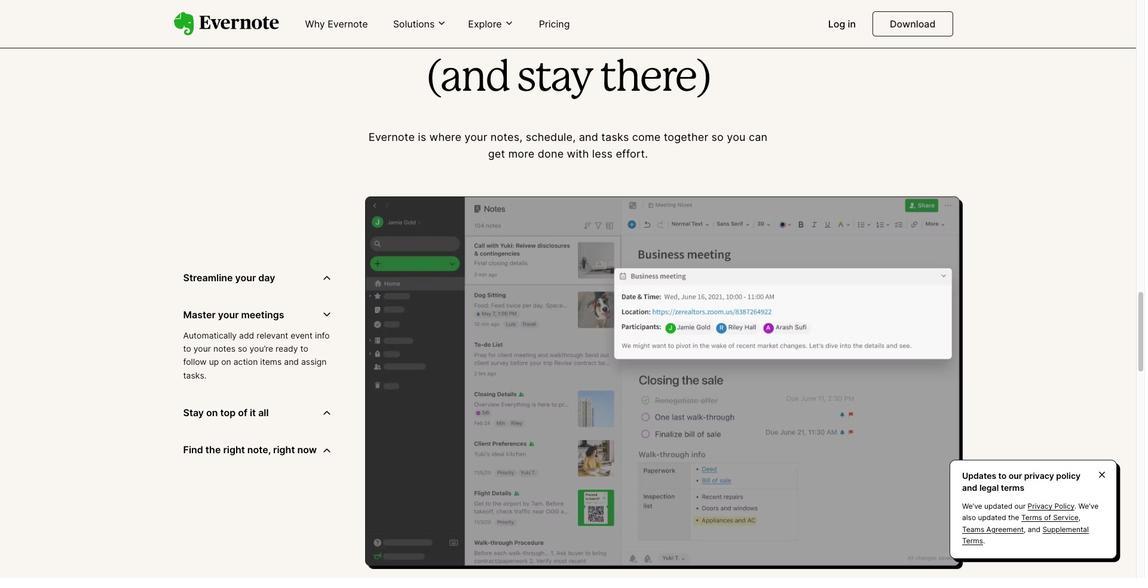 Task type: describe. For each thing, give the bounding box(es) containing it.
evernote is where your notes, schedule, and tasks come together so you can get more done with less effort.
[[369, 131, 768, 160]]

come
[[632, 131, 661, 143]]

and inside "automatically add relevant event info to your notes so you're ready to follow up on action items and assign tasks."
[[284, 357, 299, 367]]

download link
[[873, 11, 953, 36]]

now
[[297, 444, 317, 456]]

. for .
[[983, 537, 985, 546]]

so inside evernote is where your notes, schedule, and tasks come together so you can get more done with less effort.
[[712, 131, 724, 143]]

updates
[[962, 471, 996, 481]]

0 horizontal spatial ,
[[1024, 525, 1026, 534]]

privacy
[[1024, 471, 1054, 481]]

info
[[315, 330, 330, 340]]

0 horizontal spatial to
[[183, 344, 191, 354]]

tasks
[[601, 131, 629, 143]]

supplemental
[[1043, 525, 1089, 534]]

notes,
[[491, 131, 523, 143]]

evernote logo image
[[174, 12, 279, 36]]

your left day
[[235, 272, 256, 284]]

where
[[429, 131, 461, 143]]

tasks.
[[183, 370, 207, 381]]

2 right from the left
[[273, 444, 295, 456]]

your up automatically
[[218, 309, 239, 321]]

get
[[434, 7, 500, 48]]

pricing
[[539, 18, 570, 30]]

log in link
[[821, 13, 863, 36]]

0 vertical spatial the
[[550, 7, 611, 48]]

policy
[[1056, 471, 1081, 481]]

and inside terms of service , teams agreement , and
[[1028, 525, 1041, 534]]

more
[[508, 148, 535, 160]]

pricing link
[[532, 13, 577, 36]]

all
[[258, 407, 269, 419]]

our for privacy
[[1015, 502, 1026, 511]]

. for . we've also updated the
[[1075, 502, 1077, 511]]

you
[[727, 131, 746, 143]]

in for log
[[848, 18, 856, 30]]

log
[[828, 18, 845, 30]]

top
[[220, 407, 236, 419]]

we've inside . we've also updated the
[[1079, 502, 1099, 511]]

of inside terms of service , teams agreement , and
[[1044, 514, 1051, 523]]

why evernote
[[305, 18, 368, 30]]

automatically add relevant event info to your notes so you're ready to follow up on action items and assign tasks.
[[183, 330, 330, 381]]

stay on top of it all
[[183, 407, 269, 419]]

legal
[[980, 483, 999, 493]]

(and
[[427, 59, 509, 99]]

and inside updates to our privacy policy and legal terms
[[962, 483, 978, 493]]

1 right from the left
[[223, 444, 245, 456]]

ready
[[276, 344, 298, 354]]

day
[[258, 272, 275, 284]]

your inside evernote is where your notes, schedule, and tasks come together so you can get more done with less effort.
[[465, 131, 488, 143]]

action
[[234, 357, 258, 367]]

(and stay there)
[[427, 59, 709, 99]]

0 horizontal spatial evernote
[[328, 18, 368, 30]]

add
[[239, 330, 254, 340]]

get
[[488, 148, 505, 160]]

master
[[183, 309, 216, 321]]

flow
[[619, 7, 702, 48]]



Task type: vqa. For each thing, say whether or not it's contained in the screenshot.
-
no



Task type: locate. For each thing, give the bounding box(es) containing it.
evernote left is
[[369, 131, 415, 143]]

terms
[[1021, 514, 1042, 523], [962, 537, 983, 546]]

so up action
[[238, 344, 247, 354]]

supplemental terms link
[[962, 525, 1089, 546]]

our up terms of service , teams agreement , and on the bottom of page
[[1015, 502, 1026, 511]]

1 horizontal spatial right
[[273, 444, 295, 456]]

and up "with"
[[579, 131, 598, 143]]

solutions button
[[389, 17, 450, 31]]

follow
[[183, 357, 207, 367]]

effort.
[[616, 148, 648, 160]]

agreement
[[987, 525, 1024, 534]]

your
[[465, 131, 488, 143], [235, 272, 256, 284], [218, 309, 239, 321], [194, 344, 211, 354]]

is
[[418, 131, 426, 143]]

stay
[[517, 59, 592, 99]]

1 vertical spatial terms
[[962, 537, 983, 546]]

0 horizontal spatial so
[[238, 344, 247, 354]]

log in
[[828, 18, 856, 30]]

schedule,
[[526, 131, 576, 143]]

on left top
[[206, 407, 218, 419]]

0 horizontal spatial we've
[[962, 502, 982, 511]]

1 vertical spatial .
[[983, 537, 985, 546]]

explore button
[[465, 17, 517, 31]]

and down . we've also updated the
[[1028, 525, 1041, 534]]

to
[[183, 344, 191, 354], [300, 344, 308, 354], [999, 471, 1007, 481]]

assign
[[301, 357, 327, 367]]

1 horizontal spatial so
[[712, 131, 724, 143]]

1 vertical spatial so
[[238, 344, 247, 354]]

our
[[1009, 471, 1022, 481], [1015, 502, 1026, 511]]

and down updates
[[962, 483, 978, 493]]

right left note,
[[223, 444, 245, 456]]

2 we've from the left
[[1079, 502, 1099, 511]]

and down ready
[[284, 357, 299, 367]]

of
[[238, 407, 247, 419], [1044, 514, 1051, 523]]

you're
[[250, 344, 273, 354]]

on
[[221, 357, 231, 367], [206, 407, 218, 419]]

to down event
[[300, 344, 308, 354]]

1 vertical spatial on
[[206, 407, 218, 419]]

meetings
[[241, 309, 284, 321]]

2 horizontal spatial to
[[999, 471, 1007, 481]]

the
[[550, 7, 611, 48], [206, 444, 221, 456], [1008, 514, 1019, 523]]

on inside "automatically add relevant event info to your notes so you're ready to follow up on action items and assign tasks."
[[221, 357, 231, 367]]

0 horizontal spatial of
[[238, 407, 247, 419]]

find the right note, right now
[[183, 444, 317, 456]]

the inside . we've also updated the
[[1008, 514, 1019, 523]]

terms of service , teams agreement , and
[[962, 514, 1081, 534]]

, down . we've also updated the
[[1024, 525, 1026, 534]]

right left now
[[273, 444, 295, 456]]

why
[[305, 18, 325, 30]]

streamline your day
[[183, 272, 275, 284]]

privacy policy link
[[1028, 502, 1075, 511]]

together
[[664, 131, 708, 143]]

terms inside terms of service , teams agreement , and
[[1021, 514, 1042, 523]]

evernote
[[328, 18, 368, 30], [369, 131, 415, 143]]

updated inside . we've also updated the
[[978, 514, 1006, 523]]

terms
[[1001, 483, 1025, 493]]

1 horizontal spatial terms
[[1021, 514, 1042, 523]]

0 vertical spatial so
[[712, 131, 724, 143]]

master meetings image
[[365, 197, 963, 570]]

0 vertical spatial evernote
[[328, 18, 368, 30]]

download
[[890, 18, 936, 30]]

master your meetings
[[183, 309, 284, 321]]

service
[[1053, 514, 1079, 523]]

0 horizontal spatial in
[[508, 7, 543, 48]]

we've right "policy"
[[1079, 502, 1099, 511]]

1 vertical spatial the
[[206, 444, 221, 456]]

your right where
[[465, 131, 488, 143]]

evernote inside evernote is where your notes, schedule, and tasks come together so you can get more done with less effort.
[[369, 131, 415, 143]]

0 vertical spatial .
[[1075, 502, 1077, 511]]

up
[[209, 357, 219, 367]]

so inside "automatically add relevant event info to your notes so you're ready to follow up on action items and assign tasks."
[[238, 344, 247, 354]]

0 vertical spatial on
[[221, 357, 231, 367]]

,
[[1079, 514, 1081, 523], [1024, 525, 1026, 534]]

in
[[508, 7, 543, 48], [848, 18, 856, 30]]

relevant
[[257, 330, 288, 340]]

evernote right why
[[328, 18, 368, 30]]

. down teams agreement link at right bottom
[[983, 537, 985, 546]]

right
[[223, 444, 245, 456], [273, 444, 295, 456]]

2 horizontal spatial the
[[1008, 514, 1019, 523]]

updates to our privacy policy and legal terms
[[962, 471, 1081, 493]]

0 horizontal spatial terms
[[962, 537, 983, 546]]

1 horizontal spatial in
[[848, 18, 856, 30]]

1 vertical spatial evernote
[[369, 131, 415, 143]]

, up the supplemental
[[1079, 514, 1081, 523]]

get in the flow
[[434, 7, 702, 48]]

1 we've from the left
[[962, 502, 982, 511]]

. up service
[[1075, 502, 1077, 511]]

updated up teams agreement link at right bottom
[[978, 514, 1006, 523]]

0 vertical spatial updated
[[984, 502, 1013, 511]]

with
[[567, 148, 589, 160]]

0 horizontal spatial right
[[223, 444, 245, 456]]

can
[[749, 131, 768, 143]]

notes
[[213, 344, 235, 354]]

of down the privacy policy link
[[1044, 514, 1051, 523]]

1 vertical spatial updated
[[978, 514, 1006, 523]]

automatically
[[183, 330, 237, 340]]

teams agreement link
[[962, 525, 1024, 534]]

privacy
[[1028, 502, 1053, 511]]

1 horizontal spatial .
[[1075, 502, 1077, 511]]

on right up
[[221, 357, 231, 367]]

1 horizontal spatial evernote
[[369, 131, 415, 143]]

terms down privacy
[[1021, 514, 1042, 523]]

1 horizontal spatial ,
[[1079, 514, 1081, 523]]

it
[[250, 407, 256, 419]]

streamline
[[183, 272, 233, 284]]

.
[[1075, 502, 1077, 511], [983, 537, 985, 546]]

why evernote link
[[298, 13, 375, 36]]

1 horizontal spatial of
[[1044, 514, 1051, 523]]

terms inside supplemental terms
[[962, 537, 983, 546]]

1 horizontal spatial on
[[221, 357, 231, 367]]

so left the you
[[712, 131, 724, 143]]

0 vertical spatial of
[[238, 407, 247, 419]]

solutions
[[393, 18, 435, 30]]

0 horizontal spatial on
[[206, 407, 218, 419]]

also
[[962, 514, 976, 523]]

we've up also
[[962, 502, 982, 511]]

and inside evernote is where your notes, schedule, and tasks come together so you can get more done with less effort.
[[579, 131, 598, 143]]

2 vertical spatial the
[[1008, 514, 1019, 523]]

teams
[[962, 525, 985, 534]]

0 horizontal spatial .
[[983, 537, 985, 546]]

our inside updates to our privacy policy and legal terms
[[1009, 471, 1022, 481]]

terms down teams
[[962, 537, 983, 546]]

0 vertical spatial our
[[1009, 471, 1022, 481]]

. we've also updated the
[[962, 502, 1099, 523]]

0 vertical spatial ,
[[1079, 514, 1081, 523]]

our up terms
[[1009, 471, 1022, 481]]

the right find
[[206, 444, 221, 456]]

items
[[260, 357, 282, 367]]

done
[[538, 148, 564, 160]]

1 vertical spatial of
[[1044, 514, 1051, 523]]

1 horizontal spatial to
[[300, 344, 308, 354]]

in for get
[[508, 7, 543, 48]]

updated down legal on the right bottom of page
[[984, 502, 1013, 511]]

1 vertical spatial ,
[[1024, 525, 1026, 534]]

of left it at the bottom left of the page
[[238, 407, 247, 419]]

supplemental terms
[[962, 525, 1089, 546]]

explore
[[468, 18, 502, 30]]

there)
[[600, 59, 709, 99]]

to up terms
[[999, 471, 1007, 481]]

updated
[[984, 502, 1013, 511], [978, 514, 1006, 523]]

in right explore
[[508, 7, 543, 48]]

your inside "automatically add relevant event info to your notes so you're ready to follow up on action items and assign tasks."
[[194, 344, 211, 354]]

to up follow
[[183, 344, 191, 354]]

in right log
[[848, 18, 856, 30]]

our for privacy
[[1009, 471, 1022, 481]]

less
[[592, 148, 613, 160]]

and
[[579, 131, 598, 143], [284, 357, 299, 367], [962, 483, 978, 493], [1028, 525, 1041, 534]]

stay
[[183, 407, 204, 419]]

0 horizontal spatial the
[[206, 444, 221, 456]]

1 horizontal spatial we've
[[1079, 502, 1099, 511]]

1 vertical spatial our
[[1015, 502, 1026, 511]]

we've updated our privacy policy
[[962, 502, 1075, 511]]

terms of service link
[[1021, 514, 1079, 523]]

we've
[[962, 502, 982, 511], [1079, 502, 1099, 511]]

1 horizontal spatial the
[[550, 7, 611, 48]]

to inside updates to our privacy policy and legal terms
[[999, 471, 1007, 481]]

. inside . we've also updated the
[[1075, 502, 1077, 511]]

the down the we've updated our privacy policy
[[1008, 514, 1019, 523]]

your up follow
[[194, 344, 211, 354]]

policy
[[1055, 502, 1075, 511]]

event
[[291, 330, 313, 340]]

find
[[183, 444, 203, 456]]

the up (and stay there)
[[550, 7, 611, 48]]

note,
[[247, 444, 271, 456]]

0 vertical spatial terms
[[1021, 514, 1042, 523]]



